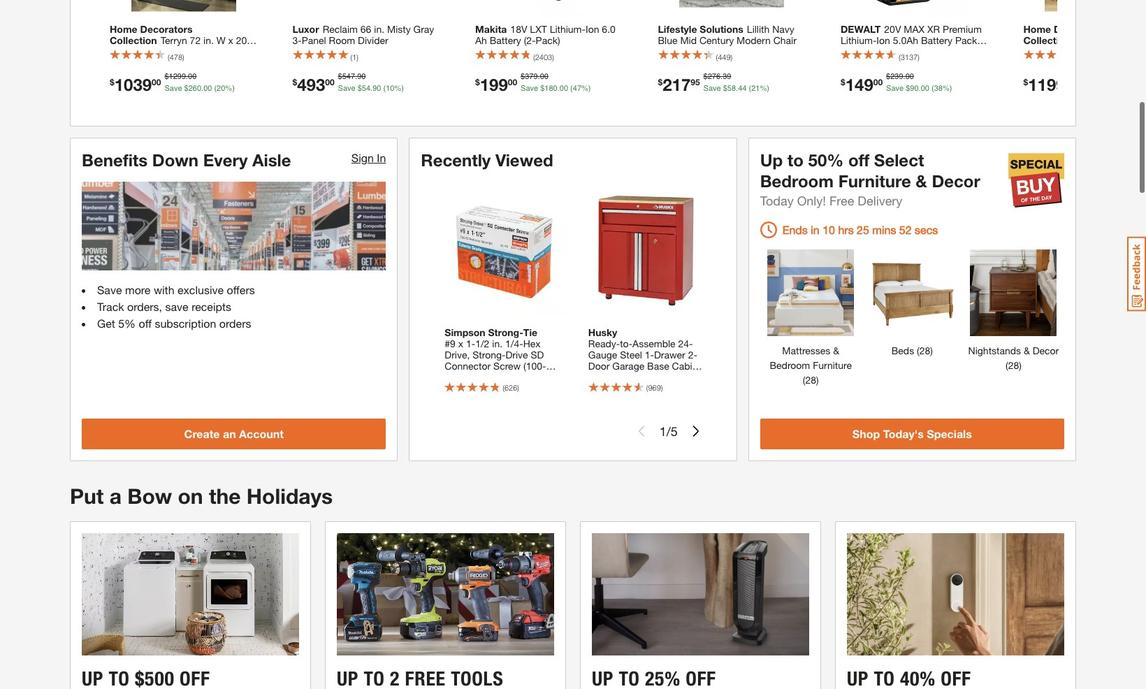 Task type: locate. For each thing, give the bounding box(es) containing it.
chair
[[774, 34, 797, 46]]

) down 18v lxt lithium-ion 6.0 ah battery (2-pack)
[[552, 52, 554, 61]]

0 horizontal spatial x
[[459, 337, 464, 349]]

) for ( 449 )
[[731, 52, 733, 61]]

home decorators collection link down fremont 72 in. w x 22 in. d x 34 in. h double sink freestanding bath vanity in navy blue with gray granite top image
[[1024, 22, 1147, 79]]

2 collection from the left
[[1024, 34, 1071, 46]]

$ 217 95 $ 276 . 39 save $ 58 . 44 ( 21 %)
[[658, 71, 770, 93]]

lillith navy blue mid century modern chair
[[658, 22, 797, 46]]

( inside $ 199 00 $ 379 . 00 save $ 180 . 00 ( 47 %)
[[571, 83, 573, 92]]

0 horizontal spatial 90
[[357, 71, 366, 80]]

x right w
[[660, 371, 666, 383]]

) up 39
[[731, 52, 733, 61]]

exclusive
[[178, 283, 224, 296]]

0 horizontal spatial ion
[[586, 22, 600, 34]]

1 %) from the left
[[225, 83, 235, 92]]

save down 379
[[521, 83, 539, 92]]

in left red
[[589, 371, 596, 383]]

)
[[183, 52, 184, 61], [357, 52, 359, 61], [552, 52, 554, 61], [731, 52, 733, 61], [918, 52, 920, 61], [931, 344, 933, 356], [1020, 358, 1022, 370], [817, 373, 819, 385], [518, 383, 520, 392], [661, 383, 663, 392]]

home decorators collection link up 260
[[110, 22, 258, 79]]

( inside $ 217 95 $ 276 . 39 save $ 58 . 44 ( 21 %)
[[749, 83, 752, 92]]

1 horizontal spatial battery
[[922, 34, 953, 46]]

50%
[[809, 149, 844, 169]]

18v lxt lithium-ion 6.0 ah battery (2-pack)
[[475, 22, 616, 46]]

1- inside the simpson strong-tie #9 x 1-1/2 in. 1/4-hex drive, strong-drive sd connector screw (100- pack)
[[466, 337, 476, 349]]

00 left 379
[[508, 76, 517, 86]]

( 478 )
[[168, 52, 184, 61]]

547
[[342, 71, 355, 80]]

simpson
[[445, 326, 486, 338]]

pack) inside the simpson strong-tie #9 x 1-1/2 in. 1/4-hex drive, strong-drive sd connector screw (100- pack)
[[445, 371, 469, 383]]

in. inside the simpson strong-tie #9 x 1-1/2 in. 1/4-hex drive, strong-drive sd connector screw (100- pack)
[[492, 337, 503, 349]]

1 horizontal spatial collection
[[1024, 34, 1071, 46]]

1- inside 'husky ready-to-assemble 24- gauge steel 1-drawer 2- door garage base cabinet in red (28 in. w x 32.8 in. h x 18.3 in. d)'
[[645, 348, 654, 360]]

149
[[846, 74, 874, 93]]

up
[[761, 149, 783, 169]]

0 horizontal spatial battery
[[490, 34, 522, 46]]

secs
[[915, 222, 939, 235]]

1 vertical spatial bedroom
[[770, 358, 811, 370]]

battery left pack
[[922, 34, 953, 46]]

1- right steel
[[645, 348, 654, 360]]

luxor
[[293, 22, 319, 34]]

1 horizontal spatial home decorators collection link
[[1024, 22, 1147, 79]]

) down 5.0ah
[[918, 52, 920, 61]]

terryn 72 in. w x 20 in. d x 35 in. h double sink freestanding bath vanity in white with white engineered stone top image
[[131, 0, 236, 16]]

1 up '547'
[[353, 52, 357, 61]]

decor inside nightstands & decor ( 28 )
[[1033, 344, 1059, 356]]

every
[[203, 149, 248, 169]]

5 %) from the left
[[943, 83, 953, 92]]

1 left 5
[[660, 423, 667, 438]]

1 collection from the left
[[110, 34, 157, 46]]

4 %) from the left
[[760, 83, 770, 92]]

lithium-
[[550, 22, 586, 34], [841, 34, 877, 46]]

1 horizontal spatial off
[[849, 149, 870, 169]]

2 horizontal spatial &
[[1024, 344, 1030, 356]]

& inside nightstands & decor ( 28 )
[[1024, 344, 1030, 356]]

2 decorators from the left
[[1054, 22, 1107, 34]]

solutions
[[700, 22, 744, 34]]

beds ( 28 )
[[892, 344, 933, 356]]

image for up to 2 free tools image
[[337, 533, 554, 655]]

0 horizontal spatial home decorators collection link
[[110, 22, 258, 79]]

benefits
[[82, 149, 148, 169]]

0 horizontal spatial decorators
[[140, 22, 193, 34]]

home up 1039
[[110, 22, 138, 34]]

& down select
[[916, 170, 928, 190]]

0 horizontal spatial collection
[[110, 34, 157, 46]]

collection up 1039
[[110, 34, 157, 46]]

1 home from the left
[[110, 22, 138, 34]]

save inside $ 199 00 $ 379 . 00 save $ 180 . 00 ( 47 %)
[[521, 83, 539, 92]]

1
[[353, 52, 357, 61], [660, 423, 667, 438]]

x right #9
[[459, 337, 464, 349]]

x inside the simpson strong-tie #9 x 1-1/2 in. 1/4-hex drive, strong-drive sd connector screw (100- pack)
[[459, 337, 464, 349]]

90 right the '54'
[[373, 83, 381, 92]]

1 horizontal spatial decorators
[[1054, 22, 1107, 34]]

1 horizontal spatial 10
[[823, 222, 836, 235]]

image for up to $500 off image
[[82, 533, 299, 655]]

in. right 1/2
[[492, 337, 503, 349]]

in
[[811, 222, 820, 235], [589, 371, 596, 383]]

furniture inside mattresses & bedroom furniture ( 28 )
[[813, 358, 852, 370]]

lithium- inside 18v lxt lithium-ion 6.0 ah battery (2-pack)
[[550, 22, 586, 34]]

ion inside "20v max xr premium lithium-ion 5.0ah battery pack (2 pack)"
[[877, 34, 891, 46]]

10 left hrs
[[823, 222, 836, 235]]

0 horizontal spatial home decorators collection
[[110, 22, 193, 46]]

%) inside $ 217 95 $ 276 . 39 save $ 58 . 44 ( 21 %)
[[760, 83, 770, 92]]

home decorators collection link for 1039
[[110, 22, 258, 79]]

1 horizontal spatial home
[[1024, 22, 1052, 34]]

%) inside "$ 493 00 $ 547 . 90 save $ 54 . 90 ( 10 %)"
[[395, 83, 404, 92]]

assemble
[[633, 337, 676, 349]]

ready-to-assemble 24-gauge steel 1-drawer 2-door garage base cabinet in red (28 in. w x 32.8 in. h x 18.3 in. d) image
[[582, 184, 714, 316]]

x right h
[[598, 382, 603, 394]]

decor up "secs"
[[932, 170, 981, 190]]

off right 50%
[[849, 149, 870, 169]]

save down 1299
[[165, 83, 182, 92]]

special buy logo image
[[1009, 151, 1065, 207]]

00 up 260
[[188, 71, 197, 80]]

panel
[[302, 34, 326, 46]]

decor inside up to 50% off select bedroom furniture & decor today only! free delivery
[[932, 170, 981, 190]]

beds product image image
[[869, 249, 956, 335]]

0 horizontal spatial in
[[589, 371, 596, 383]]

1 horizontal spatial pack)
[[536, 34, 560, 46]]

on
[[178, 483, 203, 508]]

%) inside $ 149 00 $ 239 . 00 save $ 90 . 00 ( 38 %)
[[943, 83, 953, 92]]

furniture up free delivery
[[839, 170, 912, 190]]

1 horizontal spatial lithium-
[[841, 34, 877, 46]]

get
[[97, 316, 115, 330]]

1 vertical spatial decor
[[1033, 344, 1059, 356]]

1 horizontal spatial &
[[916, 170, 928, 190]]

save inside $ 1039 00 $ 1299 . 00 save $ 260 . 00 ( 20 %)
[[165, 83, 182, 92]]

00 left 239 at the top
[[874, 76, 883, 86]]

ion left 6.0
[[586, 22, 600, 34]]

1 horizontal spatial ion
[[877, 34, 891, 46]]

the
[[209, 483, 241, 508]]

up to 50% off select bedroom furniture & decor today only! free delivery
[[761, 149, 981, 207]]

( inside nightstands & decor ( 28 )
[[1006, 358, 1009, 370]]

collection up 1199
[[1024, 34, 1071, 46]]

1-
[[466, 337, 476, 349], [645, 348, 654, 360]]

home right (2
[[1024, 22, 1052, 34]]

) for ( 626 )
[[518, 383, 520, 392]]

( inside $ 149 00 $ 239 . 00 save $ 90 . 00 ( 38 %)
[[932, 83, 935, 92]]

save inside "$ 493 00 $ 547 . 90 save $ 54 . 90 ( 10 %)"
[[338, 83, 356, 92]]

feedback link image
[[1128, 236, 1147, 312]]

$
[[165, 71, 169, 80], [338, 71, 342, 80], [521, 71, 525, 80], [704, 71, 708, 80], [887, 71, 891, 80], [110, 76, 114, 86], [293, 76, 297, 86], [475, 76, 480, 86], [658, 76, 663, 86], [841, 76, 846, 86], [1024, 76, 1029, 86], [184, 83, 189, 92], [358, 83, 362, 92], [541, 83, 545, 92], [724, 83, 728, 92], [906, 83, 911, 92]]

save up track
[[97, 283, 122, 296]]

save down 239 at the top
[[887, 83, 904, 92]]

00 right 239 at the top
[[906, 71, 914, 80]]

0 horizontal spatial 28
[[806, 373, 817, 385]]

red
[[599, 371, 617, 383]]

off down orders, in the top left of the page
[[139, 316, 152, 330]]

subscription
[[155, 316, 216, 330]]

0 horizontal spatial &
[[834, 344, 840, 356]]

decorators down terryn 72 in. w x 20 in. d x 35 in. h double sink freestanding bath vanity in white with white engineered stone top image
[[140, 22, 193, 34]]

1 horizontal spatial x
[[598, 382, 603, 394]]

28 down mattresses
[[806, 373, 817, 385]]

home decorators collection for 1199
[[1024, 22, 1107, 46]]

save down '547'
[[338, 83, 356, 92]]

) down nightstands
[[1020, 358, 1022, 370]]

recently viewed
[[421, 149, 554, 169]]

mattresses & bedroom furniture ( 28 )
[[770, 344, 852, 385]]

10
[[386, 83, 395, 92], [823, 222, 836, 235]]

x
[[459, 337, 464, 349], [660, 371, 666, 383], [598, 382, 603, 394]]

1 horizontal spatial in
[[811, 222, 820, 235]]

) inside mattresses & bedroom furniture ( 28 )
[[817, 373, 819, 385]]

18v lxt lithium-ion 6.0 ah battery (2-pack) image
[[497, 0, 602, 16]]

& for nightstands & decor
[[1024, 344, 1030, 356]]

in. left w
[[636, 371, 646, 383]]

0 horizontal spatial lithium-
[[550, 22, 586, 34]]

create an account
[[184, 427, 284, 440]]

2 %) from the left
[[395, 83, 404, 92]]

home decorators collection
[[110, 22, 193, 46], [1024, 22, 1107, 46]]

1 decorators from the left
[[140, 22, 193, 34]]

pack) down dewalt
[[841, 45, 866, 57]]

90 inside $ 149 00 $ 239 . 00 save $ 90 . 00 ( 38 %)
[[911, 83, 919, 92]]

%)
[[225, 83, 235, 92], [395, 83, 404, 92], [582, 83, 591, 92], [760, 83, 770, 92], [943, 83, 953, 92]]

28 inside nightstands & decor ( 28 )
[[1009, 358, 1020, 370]]

) for ( 2403 )
[[552, 52, 554, 61]]

626
[[505, 383, 518, 392]]

to
[[788, 149, 804, 169]]

pack) up ( 2403 )
[[536, 34, 560, 46]]

in. right 66 in the top left of the page
[[374, 22, 385, 34]]

2 home decorators collection from the left
[[1024, 22, 1107, 46]]

0 horizontal spatial decor
[[932, 170, 981, 190]]

) for ( 1 )
[[357, 52, 359, 61]]

& inside up to 50% off select bedroom furniture & decor today only! free delivery
[[916, 170, 928, 190]]

blue
[[658, 34, 678, 46]]

2 home decorators collection link from the left
[[1024, 22, 1147, 79]]

0 horizontal spatial 1
[[353, 52, 357, 61]]

1 horizontal spatial home decorators collection
[[1024, 22, 1107, 46]]

) for ( 3137 )
[[918, 52, 920, 61]]

00 right 180
[[560, 83, 568, 92]]

1 horizontal spatial 28
[[920, 344, 931, 356]]

save down 276
[[704, 83, 721, 92]]

lillith
[[747, 22, 770, 34]]

h
[[589, 382, 596, 394]]

0 vertical spatial decor
[[932, 170, 981, 190]]

ends in 10 hrs 25 mins 52 secs
[[783, 222, 939, 235]]

1 vertical spatial off
[[139, 316, 152, 330]]

home for 1199
[[1024, 22, 1052, 34]]

reclaim
[[323, 22, 358, 34]]

90
[[357, 71, 366, 80], [373, 83, 381, 92], [911, 83, 919, 92]]

( inside "$ 493 00 $ 547 . 90 save $ 54 . 90 ( 10 %)"
[[383, 83, 386, 92]]

1299
[[169, 71, 186, 80]]

28 down nightstands
[[1009, 358, 1020, 370]]

2 battery from the left
[[922, 34, 953, 46]]

2 horizontal spatial 90
[[911, 83, 919, 92]]

/
[[667, 423, 671, 438]]

mattresses & bedroom furniture product image image
[[768, 249, 855, 335]]

ion
[[586, 22, 600, 34], [877, 34, 891, 46]]

1 home decorators collection link from the left
[[110, 22, 258, 79]]

battery right ah
[[490, 34, 522, 46]]

max
[[904, 22, 925, 34]]

collection for 1039
[[110, 34, 157, 46]]

furniture down mattresses
[[813, 358, 852, 370]]

0 horizontal spatial off
[[139, 316, 152, 330]]

home decorators collection for 1039
[[110, 22, 193, 46]]

0 vertical spatial bedroom
[[761, 170, 834, 190]]

0 horizontal spatial 1-
[[466, 337, 476, 349]]

lifestyle solutions
[[658, 22, 744, 34]]

hex
[[523, 337, 541, 349]]

478
[[170, 52, 183, 61]]

this is the first slide image
[[636, 425, 647, 436]]

& right mattresses
[[834, 344, 840, 356]]

%) for 217
[[760, 83, 770, 92]]

lithium- left 20v
[[841, 34, 877, 46]]

95
[[691, 76, 700, 86]]

dewalt
[[841, 22, 881, 34]]

1 vertical spatial 28
[[1009, 358, 1020, 370]]

1 horizontal spatial 1-
[[645, 348, 654, 360]]

3 %) from the left
[[582, 83, 591, 92]]

create
[[184, 427, 220, 440]]

bedroom up the today only!
[[761, 170, 834, 190]]

save inside $ 149 00 $ 239 . 00 save $ 90 . 00 ( 38 %)
[[887, 83, 904, 92]]

pack) down drive,
[[445, 371, 469, 383]]

90 left 38
[[911, 83, 919, 92]]

) down mattresses
[[817, 373, 819, 385]]

an
[[223, 427, 236, 440]]

0 vertical spatial 28
[[920, 344, 931, 356]]

) for ( 969 )
[[661, 383, 663, 392]]

home decorators collection up ( 478 )
[[110, 22, 193, 46]]

260
[[189, 83, 201, 92]]

( 449 )
[[716, 52, 733, 61]]

& for mattresses & bedroom furniture
[[834, 344, 840, 356]]

ends
[[783, 222, 808, 235]]

) up 1299
[[183, 52, 184, 61]]

(
[[168, 52, 170, 61], [351, 52, 353, 61], [534, 52, 535, 61], [716, 52, 718, 61], [899, 52, 901, 61], [214, 83, 217, 92], [383, 83, 386, 92], [571, 83, 573, 92], [749, 83, 752, 92], [932, 83, 935, 92], [917, 344, 920, 356], [1006, 358, 1009, 370], [803, 373, 806, 385], [503, 383, 505, 392], [647, 383, 649, 392]]

10 right the '54'
[[386, 83, 395, 92]]

connector
[[445, 359, 491, 371]]

2-
[[688, 348, 698, 360]]

decorators down fremont 72 in. w x 22 in. d x 34 in. h double sink freestanding bath vanity in navy blue with gray granite top image
[[1054, 22, 1107, 34]]

strong-
[[488, 326, 524, 338], [473, 348, 506, 360]]

0 horizontal spatial 10
[[386, 83, 395, 92]]

1 vertical spatial 1
[[660, 423, 667, 438]]

collection for 1199
[[1024, 34, 1071, 46]]

in inside 'husky ready-to-assemble 24- gauge steel 1-drawer 2- door garage base cabinet in red (28 in. w x 32.8 in. h x 18.3 in. d)'
[[589, 371, 596, 383]]

home decorators collection down fremont 72 in. w x 22 in. d x 34 in. h double sink freestanding bath vanity in navy blue with gray granite top image
[[1024, 22, 1107, 46]]

sign
[[352, 150, 374, 163]]

180
[[545, 83, 558, 92]]

modern
[[737, 34, 771, 46]]

28 right beds on the right of the page
[[920, 344, 931, 356]]

0 vertical spatial off
[[849, 149, 870, 169]]

%) for 199
[[582, 83, 591, 92]]

%) inside $ 1039 00 $ 1299 . 00 save $ 260 . 00 ( 20 %)
[[225, 83, 235, 92]]

%) for 493
[[395, 83, 404, 92]]

) down the screw
[[518, 383, 520, 392]]

in right ends
[[811, 222, 820, 235]]

90 up the '54'
[[357, 71, 366, 80]]

& right nightstands
[[1024, 344, 1030, 356]]

0 vertical spatial furniture
[[839, 170, 912, 190]]

1- right #9
[[466, 337, 476, 349]]

furniture inside up to 50% off select bedroom furniture & decor today only! free delivery
[[839, 170, 912, 190]]

2 horizontal spatial 28
[[1009, 358, 1020, 370]]

00 left 38
[[921, 83, 930, 92]]

2 vertical spatial 28
[[806, 373, 817, 385]]

44
[[738, 83, 747, 92]]

1 vertical spatial furniture
[[813, 358, 852, 370]]

lithium- inside "20v max xr premium lithium-ion 5.0ah battery pack (2 pack)"
[[841, 34, 877, 46]]

1 home decorators collection from the left
[[110, 22, 193, 46]]

garage
[[613, 359, 645, 371]]

& inside mattresses & bedroom furniture ( 28 )
[[834, 344, 840, 356]]

1 horizontal spatial decor
[[1033, 344, 1059, 356]]

$ 1199
[[1024, 74, 1066, 93]]

bedroom down mattresses
[[770, 358, 811, 370]]

save inside $ 217 95 $ 276 . 39 save $ 58 . 44 ( 21 %)
[[704, 83, 721, 92]]

00 left '547'
[[325, 76, 335, 86]]

shop today's specials
[[853, 427, 972, 440]]

lithium- down 18v lxt lithium-ion 6.0 ah battery (2-pack) image
[[550, 22, 586, 34]]

0 vertical spatial 1
[[353, 52, 357, 61]]

ion left 5.0ah
[[877, 34, 891, 46]]

18.3
[[606, 382, 625, 394]]

decor right nightstands
[[1033, 344, 1059, 356]]

0 vertical spatial 10
[[386, 83, 395, 92]]

save
[[165, 83, 182, 92], [338, 83, 356, 92], [521, 83, 539, 92], [704, 83, 721, 92], [887, 83, 904, 92], [97, 283, 122, 296]]

a
[[110, 483, 122, 508]]

.
[[186, 71, 188, 80], [355, 71, 357, 80], [538, 71, 540, 80], [721, 71, 723, 80], [904, 71, 906, 80], [201, 83, 204, 92], [371, 83, 373, 92], [558, 83, 560, 92], [736, 83, 738, 92], [919, 83, 921, 92]]

0 horizontal spatial home
[[110, 22, 138, 34]]

1 battery from the left
[[490, 34, 522, 46]]

%) inside $ 199 00 $ 379 . 00 save $ 180 . 00 ( 47 %)
[[582, 83, 591, 92]]

2 home from the left
[[1024, 22, 1052, 34]]

1 vertical spatial in
[[589, 371, 596, 383]]

449
[[718, 52, 731, 61]]

0 horizontal spatial pack)
[[445, 371, 469, 383]]

2 horizontal spatial pack)
[[841, 45, 866, 57]]

) down divider
[[357, 52, 359, 61]]

) right w
[[661, 383, 663, 392]]

lifestyle
[[658, 22, 697, 34]]



Task type: describe. For each thing, give the bounding box(es) containing it.
in
[[377, 150, 386, 163]]

1 vertical spatial strong-
[[473, 348, 506, 360]]

offers
[[227, 283, 255, 296]]

put a bow on the holidays
[[70, 483, 333, 508]]

save inside save more with exclusive offers track orders, save receipts get 5% off subscription orders
[[97, 283, 122, 296]]

1 horizontal spatial 90
[[373, 83, 381, 92]]

%) for 1039
[[225, 83, 235, 92]]

door
[[589, 359, 610, 371]]

create an account button
[[82, 418, 386, 449]]

xr
[[928, 22, 941, 34]]

1 horizontal spatial 1
[[660, 423, 667, 438]]

ready-
[[589, 337, 620, 349]]

today only!
[[761, 192, 826, 207]]

199
[[480, 74, 508, 93]]

put
[[70, 483, 104, 508]]

base
[[648, 359, 670, 371]]

pack) inside "20v max xr premium lithium-ion 5.0ah battery pack (2 pack)"
[[841, 45, 866, 57]]

cabinet
[[672, 359, 706, 371]]

276
[[708, 71, 721, 80]]

( inside mattresses & bedroom furniture ( 28 )
[[803, 373, 806, 385]]

drive,
[[445, 348, 470, 360]]

in. inside reclaim 66 in. misty gray 3-panel room divider
[[374, 22, 385, 34]]

$ 493 00 $ 547 . 90 save $ 54 . 90 ( 10 %)
[[293, 71, 404, 93]]

next slide image
[[691, 425, 702, 436]]

shop today's specials link
[[761, 418, 1065, 449]]

fremont 72 in. w x 22 in. d x 34 in. h double sink freestanding bath vanity in navy blue with gray granite top image
[[1045, 0, 1147, 16]]

husky ready-to-assemble 24- gauge steel 1-drawer 2- door garage base cabinet in red (28 in. w x 32.8 in. h x 18.3 in. d)
[[589, 326, 706, 394]]

save
[[165, 300, 189, 313]]

2 horizontal spatial x
[[660, 371, 666, 383]]

save more with exclusive offers track orders, save receipts get 5% off subscription orders
[[97, 283, 255, 330]]

save for 1039
[[165, 83, 182, 92]]

bedroom inside mattresses & bedroom furniture ( 28 )
[[770, 358, 811, 370]]

2403
[[535, 52, 552, 61]]

18v
[[511, 22, 528, 34]]

w
[[649, 371, 658, 383]]

decorators for 1199
[[1054, 22, 1107, 34]]

52
[[900, 222, 912, 235]]

drive
[[506, 348, 528, 360]]

pack
[[956, 34, 978, 46]]

reclaim 66 in. misty gray 3-panel room divider
[[293, 22, 434, 46]]

sign in link
[[352, 150, 386, 163]]

off inside save more with exclusive offers track orders, save receipts get 5% off subscription orders
[[139, 316, 152, 330]]

premium
[[943, 22, 982, 34]]

( inside $ 1039 00 $ 1299 . 00 save $ 260 . 00 ( 20 %)
[[214, 83, 217, 92]]

pack) inside 18v lxt lithium-ion 6.0 ah battery (2-pack)
[[536, 34, 560, 46]]

47
[[573, 83, 582, 92]]

simpson strong-tie #9 x 1-1/2 in. 1/4-hex drive, strong-drive sd connector screw (100- pack)
[[445, 326, 546, 383]]

( 1 )
[[351, 52, 359, 61]]

bow
[[127, 483, 172, 508]]

25
[[857, 222, 870, 235]]

orders
[[219, 316, 251, 330]]

receipts
[[192, 300, 231, 313]]

$ 1039 00 $ 1299 . 00 save $ 260 . 00 ( 20 %)
[[110, 71, 235, 93]]

20v max xr premium lithium-ion 5.0ah battery pack (2 pack) image
[[862, 0, 968, 16]]

$ 199 00 $ 379 . 00 save $ 180 . 00 ( 47 %)
[[475, 71, 591, 93]]

493
[[297, 74, 325, 93]]

(2
[[980, 34, 988, 46]]

66
[[361, 22, 372, 34]]

ion inside 18v lxt lithium-ion 6.0 ah battery (2-pack)
[[586, 22, 600, 34]]

nightstands
[[969, 344, 1022, 356]]

benefits down every aisle
[[82, 149, 291, 169]]

0 vertical spatial strong-
[[488, 326, 524, 338]]

battery inside "20v max xr premium lithium-ion 5.0ah battery pack (2 pack)"
[[922, 34, 953, 46]]

00 right 379
[[540, 71, 549, 80]]

save for 217
[[704, 83, 721, 92]]

$ inside $ 1199
[[1024, 76, 1029, 86]]

217
[[663, 74, 691, 93]]

save for 199
[[521, 83, 539, 92]]

decorators for 1039
[[140, 22, 193, 34]]

save for 149
[[887, 83, 904, 92]]

1 vertical spatial 10
[[823, 222, 836, 235]]

hrs
[[839, 222, 854, 235]]

image for up to 40% off image
[[847, 533, 1065, 655]]

$ 149 00 $ 239 . 00 save $ 90 . 00 ( 38 %)
[[841, 71, 953, 93]]

6.0
[[602, 22, 616, 34]]

sd
[[531, 348, 544, 360]]

free delivery
[[830, 192, 903, 207]]

239
[[891, 71, 904, 80]]

00 inside "$ 493 00 $ 547 . 90 save $ 54 . 90 ( 10 %)"
[[325, 76, 335, 86]]

1199
[[1029, 74, 1066, 93]]

mattresses
[[783, 344, 831, 356]]

0 vertical spatial in
[[811, 222, 820, 235]]

navy
[[773, 22, 795, 34]]

00 left 1299
[[152, 76, 161, 86]]

5%
[[118, 316, 136, 330]]

bedroom inside up to 50% off select bedroom furniture & decor today only! free delivery
[[761, 170, 834, 190]]

in. left d)
[[628, 382, 638, 394]]

) right beds on the right of the page
[[931, 344, 933, 356]]

divider
[[358, 34, 389, 46]]

20v
[[885, 22, 902, 34]]

39
[[723, 71, 732, 80]]

( 3137 )
[[899, 52, 920, 61]]

save for 493
[[338, 83, 356, 92]]

21
[[752, 83, 760, 92]]

gauge
[[589, 348, 618, 360]]

) inside nightstands & decor ( 28 )
[[1020, 358, 1022, 370]]

24-
[[679, 337, 693, 349]]

5.0ah
[[893, 34, 919, 46]]

sign in card banner image
[[82, 181, 386, 270]]

home decorators collection link for 1199
[[1024, 22, 1147, 79]]

lxt
[[530, 22, 547, 34]]

battery inside 18v lxt lithium-ion 6.0 ah battery (2-pack)
[[490, 34, 522, 46]]

orders,
[[127, 300, 162, 313]]

(28
[[619, 371, 633, 383]]

20
[[217, 83, 225, 92]]

more
[[125, 283, 151, 296]]

#9 x 1-1/2 in. 1/4-hex drive, strong-drive sd connector screw (100-pack) image
[[438, 184, 570, 316]]

10 inside "$ 493 00 $ 547 . 90 save $ 54 . 90 ( 10 %)"
[[386, 83, 395, 92]]

home for 1039
[[110, 22, 138, 34]]

nightstands & decor ( 28 )
[[969, 344, 1059, 370]]

5
[[671, 423, 678, 438]]

nightstands & decor product image image
[[971, 249, 1058, 335]]

00 right 260
[[204, 83, 212, 92]]

image for up to 25% off image
[[592, 533, 810, 655]]

down
[[152, 149, 199, 169]]

%) for 149
[[943, 83, 953, 92]]

28 inside mattresses & bedroom furniture ( 28 )
[[806, 373, 817, 385]]

off inside up to 50% off select bedroom furniture & decor today only! free delivery
[[849, 149, 870, 169]]

) for ( 478 )
[[183, 52, 184, 61]]

in. right "32.8"
[[690, 371, 700, 383]]

lillith navy blue mid century modern chair image
[[680, 0, 785, 16]]

38
[[935, 83, 943, 92]]

sign in
[[352, 150, 386, 163]]

screw
[[494, 359, 521, 371]]

(2-
[[524, 34, 536, 46]]

1 / 5
[[660, 423, 678, 438]]

58
[[728, 83, 736, 92]]



Task type: vqa. For each thing, say whether or not it's contained in the screenshot.
679-
no



